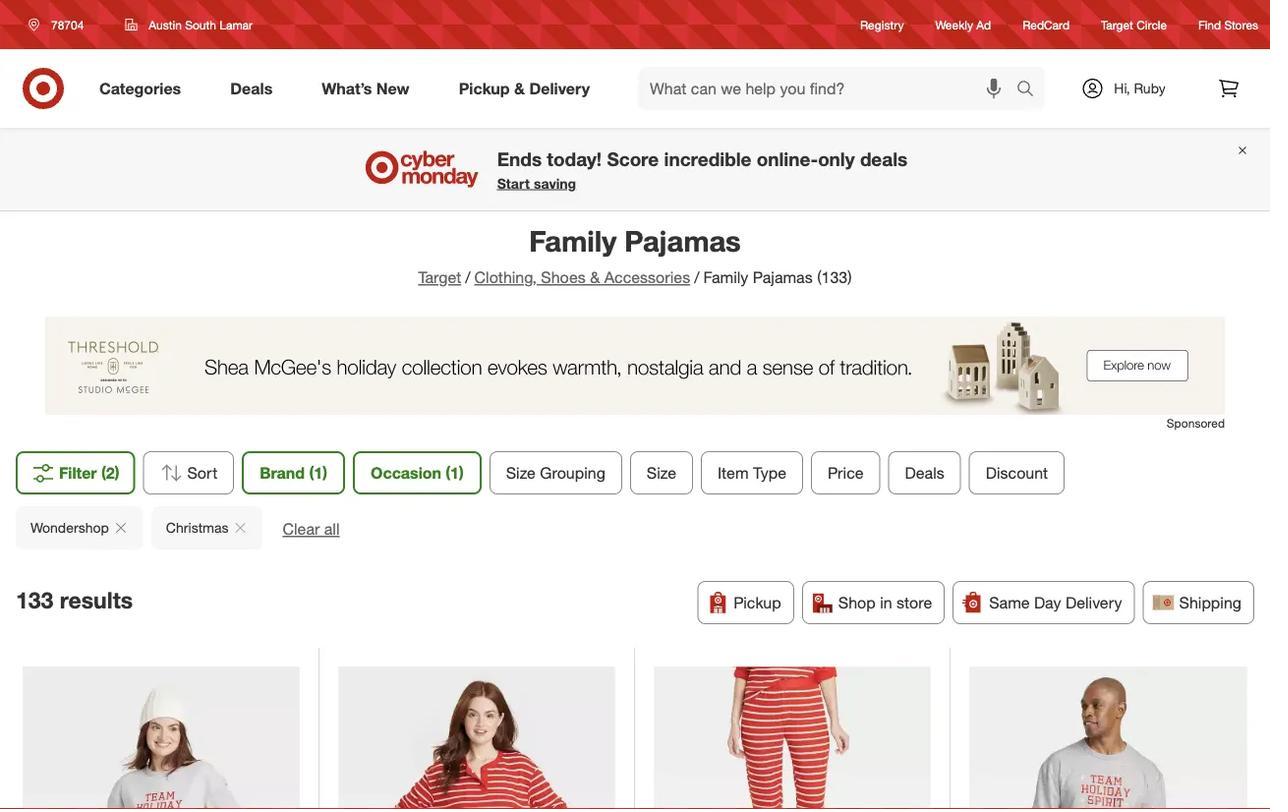 Task type: vqa. For each thing, say whether or not it's contained in the screenshot.
Sold by button
no



Task type: locate. For each thing, give the bounding box(es) containing it.
size for size grouping
[[506, 463, 536, 482]]

0 horizontal spatial /
[[465, 268, 471, 287]]

circle
[[1137, 17, 1168, 32]]

saving
[[534, 175, 577, 192]]

1 horizontal spatial (1)
[[446, 463, 464, 482]]

find
[[1199, 17, 1222, 32]]

delivery right day
[[1066, 593, 1123, 612]]

size for size
[[647, 463, 677, 482]]

stores
[[1225, 17, 1259, 32]]

deals right price
[[905, 463, 945, 482]]

family right the accessories
[[704, 268, 749, 287]]

0 vertical spatial pickup
[[459, 79, 510, 98]]

pickup & delivery
[[459, 79, 590, 98]]

family
[[530, 223, 617, 258], [704, 268, 749, 287]]

registry link
[[861, 16, 904, 33]]

hi,
[[1115, 80, 1131, 97]]

1 horizontal spatial size
[[647, 463, 677, 482]]

1 vertical spatial &
[[590, 268, 600, 287]]

women's team holiday spirit matching family sweatshirt - wondershop™ gray image
[[23, 667, 300, 810], [23, 667, 300, 810]]

wondershop button
[[16, 507, 143, 550]]

size grouping button
[[490, 451, 622, 495]]

weekly
[[936, 17, 974, 32]]

target link
[[419, 268, 462, 287]]

pajamas up the accessories
[[625, 223, 741, 258]]

1 vertical spatial target
[[419, 268, 462, 287]]

delivery for same day delivery
[[1066, 593, 1123, 612]]

target left clothing,
[[419, 268, 462, 287]]

austin south lamar
[[149, 17, 253, 32]]

1 horizontal spatial /
[[695, 268, 700, 287]]

0 horizontal spatial target
[[419, 268, 462, 287]]

1 vertical spatial delivery
[[1066, 593, 1123, 612]]

deals down lamar
[[230, 79, 273, 98]]

austin south lamar button
[[112, 7, 266, 42]]

1 vertical spatial deals
[[905, 463, 945, 482]]

pickup for pickup & delivery
[[459, 79, 510, 98]]

clear all
[[283, 520, 340, 539]]

price button
[[812, 451, 881, 495]]

deals for "deals" link
[[230, 79, 273, 98]]

pajamas
[[625, 223, 741, 258], [753, 268, 813, 287]]

weekly ad
[[936, 17, 992, 32]]

shop in store button
[[802, 581, 945, 625]]

1 / from the left
[[465, 268, 471, 287]]

women's striped matching family thermal pajama top - wondershop™ red image
[[339, 667, 615, 810], [339, 667, 615, 810]]

&
[[514, 79, 525, 98], [590, 268, 600, 287]]

online-
[[757, 147, 819, 170]]

deals inside button
[[905, 463, 945, 482]]

1 vertical spatial pajamas
[[753, 268, 813, 287]]

2 (1) from the left
[[446, 463, 464, 482]]

/
[[465, 268, 471, 287], [695, 268, 700, 287]]

incredible
[[664, 147, 752, 170]]

results
[[60, 587, 133, 614]]

pickup for pickup
[[734, 593, 782, 612]]

0 horizontal spatial (1)
[[309, 463, 328, 482]]

& up the 'ends'
[[514, 79, 525, 98]]

& right the shoes
[[590, 268, 600, 287]]

deals
[[230, 79, 273, 98], [905, 463, 945, 482]]

delivery up today!
[[530, 79, 590, 98]]

accessories
[[605, 268, 691, 287]]

ends today! score incredible online-only deals start saving
[[497, 147, 908, 192]]

pickup inside pickup & delivery link
[[459, 79, 510, 98]]

1 (1) from the left
[[309, 463, 328, 482]]

delivery
[[530, 79, 590, 98], [1066, 593, 1123, 612]]

clothing, shoes & accessories link
[[475, 268, 691, 287]]

1 vertical spatial family
[[704, 268, 749, 287]]

brand (1)
[[260, 463, 328, 482]]

find stores link
[[1199, 16, 1259, 33]]

only
[[819, 147, 855, 170]]

1 horizontal spatial &
[[590, 268, 600, 287]]

2 size from the left
[[647, 463, 677, 482]]

/ right the accessories
[[695, 268, 700, 287]]

brand
[[260, 463, 305, 482]]

women's striped matching family thermal pajama pants - wondershop™ red image
[[655, 667, 931, 810], [655, 667, 931, 810]]

registry
[[861, 17, 904, 32]]

0 vertical spatial target
[[1102, 17, 1134, 32]]

sort
[[187, 463, 218, 482]]

78704
[[51, 17, 84, 32]]

redcard
[[1023, 17, 1070, 32]]

shoes
[[541, 268, 586, 287]]

pajamas left '(133)'
[[753, 268, 813, 287]]

in
[[880, 593, 893, 612]]

new
[[377, 79, 410, 98]]

pickup
[[459, 79, 510, 98], [734, 593, 782, 612]]

deals link
[[214, 67, 297, 110]]

(1)
[[309, 463, 328, 482], [446, 463, 464, 482]]

1 horizontal spatial deals
[[905, 463, 945, 482]]

0 horizontal spatial &
[[514, 79, 525, 98]]

day
[[1035, 593, 1062, 612]]

ends
[[497, 147, 542, 170]]

find stores
[[1199, 17, 1259, 32]]

men's team holiday spirit matching family sweatshirt - wondershop™ gray image
[[970, 667, 1248, 810], [970, 667, 1248, 810]]

delivery inside "button"
[[1066, 593, 1123, 612]]

sponsored
[[1167, 416, 1226, 431]]

0 horizontal spatial pickup
[[459, 79, 510, 98]]

0 vertical spatial delivery
[[530, 79, 590, 98]]

0 horizontal spatial size
[[506, 463, 536, 482]]

discount
[[986, 463, 1049, 482]]

0 vertical spatial deals
[[230, 79, 273, 98]]

0 horizontal spatial family
[[530, 223, 617, 258]]

1 size from the left
[[506, 463, 536, 482]]

target circle
[[1102, 17, 1168, 32]]

size
[[506, 463, 536, 482], [647, 463, 677, 482]]

pickup inside pickup button
[[734, 593, 782, 612]]

(1) right brand
[[309, 463, 328, 482]]

/ right target link
[[465, 268, 471, 287]]

deals button
[[889, 451, 962, 495]]

item type
[[718, 463, 787, 482]]

1 horizontal spatial pajamas
[[753, 268, 813, 287]]

0 horizontal spatial pajamas
[[625, 223, 741, 258]]

size left grouping
[[506, 463, 536, 482]]

1 horizontal spatial pickup
[[734, 593, 782, 612]]

pickup button
[[698, 581, 795, 625]]

start
[[497, 175, 530, 192]]

(1) right occasion
[[446, 463, 464, 482]]

1 horizontal spatial target
[[1102, 17, 1134, 32]]

target left circle
[[1102, 17, 1134, 32]]

christmas button
[[151, 507, 263, 550]]

1 vertical spatial pickup
[[734, 593, 782, 612]]

size left item
[[647, 463, 677, 482]]

What can we help you find? suggestions appear below search field
[[638, 67, 1022, 110]]

0 horizontal spatial deals
[[230, 79, 273, 98]]

0 horizontal spatial delivery
[[530, 79, 590, 98]]

sort button
[[143, 451, 234, 495]]

0 vertical spatial &
[[514, 79, 525, 98]]

1 horizontal spatial delivery
[[1066, 593, 1123, 612]]

family up clothing, shoes & accessories link at the top of page
[[530, 223, 617, 258]]



Task type: describe. For each thing, give the bounding box(es) containing it.
size grouping
[[506, 463, 606, 482]]

score
[[607, 147, 659, 170]]

filter
[[59, 463, 97, 482]]

redcard link
[[1023, 16, 1070, 33]]

store
[[897, 593, 933, 612]]

same day delivery
[[990, 593, 1123, 612]]

cyber monday target deals image
[[363, 146, 482, 193]]

133 results
[[16, 587, 133, 614]]

south
[[185, 17, 216, 32]]

ruby
[[1135, 80, 1166, 97]]

clothing,
[[475, 268, 537, 287]]

0 vertical spatial family
[[530, 223, 617, 258]]

same
[[990, 593, 1030, 612]]

deals
[[861, 147, 908, 170]]

categories
[[99, 79, 181, 98]]

family pajamas target / clothing, shoes & accessories / family pajamas (133)
[[419, 223, 852, 287]]

1 horizontal spatial family
[[704, 268, 749, 287]]

grouping
[[540, 463, 606, 482]]

2 / from the left
[[695, 268, 700, 287]]

discount button
[[970, 451, 1065, 495]]

clear
[[283, 520, 320, 539]]

lamar
[[220, 17, 253, 32]]

size button
[[630, 451, 693, 495]]

(2)
[[101, 463, 120, 482]]

item
[[718, 463, 749, 482]]

price
[[828, 463, 864, 482]]

(133)
[[818, 268, 852, 287]]

search button
[[1008, 67, 1055, 114]]

pickup & delivery link
[[442, 67, 615, 110]]

categories link
[[83, 67, 206, 110]]

(1) for occasion (1)
[[446, 463, 464, 482]]

occasion
[[371, 463, 442, 482]]

& inside family pajamas target / clothing, shoes & accessories / family pajamas (133)
[[590, 268, 600, 287]]

christmas
[[166, 519, 229, 537]]

78704 button
[[16, 7, 105, 42]]

delivery for pickup & delivery
[[530, 79, 590, 98]]

search
[[1008, 81, 1055, 100]]

ad
[[977, 17, 992, 32]]

target inside family pajamas target / clothing, shoes & accessories / family pajamas (133)
[[419, 268, 462, 287]]

type
[[754, 463, 787, 482]]

advertisement region
[[45, 317, 1226, 415]]

what's new link
[[305, 67, 434, 110]]

occasion (1)
[[371, 463, 464, 482]]

today!
[[547, 147, 602, 170]]

all
[[324, 520, 340, 539]]

shop in store
[[839, 593, 933, 612]]

clear all button
[[283, 518, 340, 541]]

deals for deals button
[[905, 463, 945, 482]]

what's new
[[322, 79, 410, 98]]

what's
[[322, 79, 372, 98]]

target circle link
[[1102, 16, 1168, 33]]

hi, ruby
[[1115, 80, 1166, 97]]

item type button
[[701, 451, 804, 495]]

wondershop
[[30, 519, 109, 537]]

133
[[16, 587, 53, 614]]

shipping button
[[1144, 581, 1255, 625]]

shipping
[[1180, 593, 1242, 612]]

shop
[[839, 593, 876, 612]]

filter (2)
[[59, 463, 120, 482]]

0 vertical spatial pajamas
[[625, 223, 741, 258]]

weekly ad link
[[936, 16, 992, 33]]

(1) for brand (1)
[[309, 463, 328, 482]]

filter (2) button
[[16, 451, 135, 495]]

same day delivery button
[[953, 581, 1136, 625]]

austin
[[149, 17, 182, 32]]



